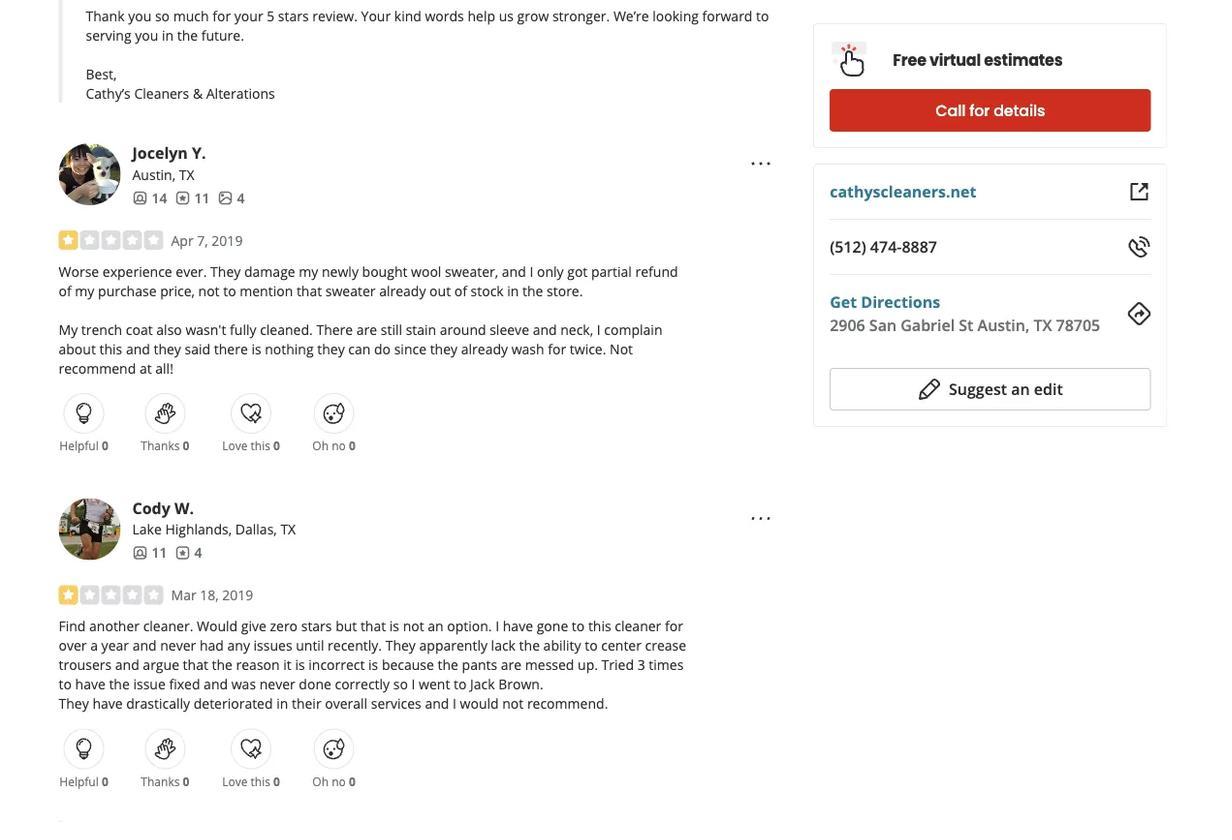 Task type: describe. For each thing, give the bounding box(es) containing it.
love this 0 for cody w.
[[222, 774, 280, 790]]

reviews element for y.
[[175, 188, 210, 208]]

free
[[893, 49, 926, 71]]

is up correctly on the left
[[368, 656, 378, 675]]

purchase
[[98, 282, 157, 300]]

&
[[193, 84, 203, 102]]

worse  experience ever. they damage my newly bought wool sweater, and i only got partial refund of my purchase price, not to mention that sweater already out of stock in the store.
[[59, 262, 678, 300]]

2 they from the left
[[317, 340, 345, 358]]

for inside button
[[969, 100, 990, 122]]

it
[[283, 656, 292, 675]]

they inside worse  experience ever. they damage my newly bought wool sweater, and i only got partial refund of my purchase price, not to mention that sweater already out of stock in the store.
[[210, 262, 241, 281]]

(512) 474-8887
[[830, 236, 937, 257]]

overall
[[325, 695, 367, 713]]

coat
[[126, 320, 153, 339]]

to left jack
[[454, 676, 467, 694]]

suggest an edit button
[[830, 368, 1151, 411]]

thank
[[86, 6, 125, 25]]

over
[[59, 637, 87, 655]]

cleaner.
[[143, 618, 193, 636]]

not inside worse  experience ever. they damage my newly bought wool sweater, and i only got partial refund of my purchase price, not to mention that sweater already out of stock in the store.
[[198, 282, 220, 300]]

recommend.
[[527, 695, 608, 713]]

out
[[429, 282, 451, 300]]

24 phone v2 image
[[1128, 236, 1151, 259]]

services
[[371, 695, 421, 713]]

0 vertical spatial have
[[503, 618, 533, 636]]

recommend
[[59, 359, 136, 378]]

for inside my trench coat also wasn't fully cleaned. there are still stain around sleeve and neck, i complain about this and they said there is nothing they can do since they already wash for twice. not recommend at all!
[[548, 340, 566, 358]]

find another cleaner. would give zero stars but that is not an option. i have gone to this cleaner for over a year and never had any issues until recently. they apparently lack the ability to center crease trousers and argue that the reason it is incorrect is because the pants are messed up. tried 3 times to have the issue fixed and was never done correctly so i went to jack brown. they have drastically deteriorated in their overall services and i would not recommend.
[[59, 618, 686, 713]]

because
[[382, 656, 434, 675]]

and inside worse  experience ever. they damage my newly bought wool sweater, and i only got partial refund of my purchase price, not to mention that sweater already out of stock in the store.
[[502, 262, 526, 281]]

drastically
[[126, 695, 190, 713]]

this inside my trench coat also wasn't fully cleaned. there are still stain around sleeve and neck, i complain about this and they said there is nothing they can do since they already wash for twice. not recommend at all!
[[99, 340, 122, 358]]

jocelyn y. austin, tx
[[132, 143, 206, 184]]

and up wash
[[533, 320, 557, 339]]

best,
[[86, 65, 117, 83]]

w.
[[174, 498, 194, 519]]

menu image
[[749, 508, 773, 531]]

and up deteriorated
[[204, 676, 228, 694]]

ability
[[543, 637, 581, 655]]

free virtual estimates
[[893, 49, 1063, 71]]

0 horizontal spatial that
[[183, 656, 208, 675]]

looking
[[653, 6, 699, 25]]

austin, inside get directions 2906 san gabriel st austin, tx 78705
[[978, 315, 1030, 336]]

thanks 0 for jocelyn
[[141, 438, 189, 454]]

24 directions v2 image
[[1128, 302, 1151, 326]]

to inside thank you so much for your 5 stars review. your kind words help us grow stronger. we're looking forward to serving you in the future.
[[756, 6, 769, 25]]

gone
[[537, 618, 568, 636]]

zero
[[270, 618, 298, 636]]

16 friends v2 image
[[132, 190, 148, 206]]

friends element for jocelyn y.
[[132, 188, 167, 208]]

ever.
[[176, 262, 207, 281]]

18,
[[200, 587, 219, 605]]

details
[[994, 100, 1045, 122]]

tx inside the cody w. lake highlands, dallas, tx
[[280, 521, 296, 539]]

best, cathy's cleaners & alterations
[[86, 65, 275, 102]]

recently.
[[328, 637, 382, 655]]

stain
[[406, 320, 436, 339]]

the down apparently
[[438, 656, 458, 675]]

all!
[[155, 359, 173, 378]]

1 vertical spatial never
[[259, 676, 295, 694]]

already inside my trench coat also wasn't fully cleaned. there are still stain around sleeve and neck, i complain about this and they said there is nothing they can do since they already wash for twice. not recommend at all!
[[461, 340, 508, 358]]

trench
[[81, 320, 122, 339]]

0 vertical spatial you
[[128, 6, 152, 25]]

wash
[[511, 340, 544, 358]]

only
[[537, 262, 564, 281]]

thank you so much for your 5 stars review. your kind words help us grow stronger. we're looking forward to serving you in the future.
[[86, 6, 769, 44]]

24 external link v2 image
[[1128, 180, 1151, 204]]

gabriel
[[901, 315, 955, 336]]

to up ability
[[572, 618, 585, 636]]

is inside my trench coat also wasn't fully cleaned. there are still stain around sleeve and neck, i complain about this and they said there is nothing they can do since they already wash for twice. not recommend at all!
[[251, 340, 261, 358]]

1 vertical spatial my
[[75, 282, 94, 300]]

for inside thank you so much for your 5 stars review. your kind words help us grow stronger. we're looking forward to serving you in the future.
[[212, 6, 231, 25]]

cody w. lake highlands, dallas, tx
[[132, 498, 296, 539]]

helpful 0 for jocelyn y.
[[59, 438, 108, 454]]

are inside my trench coat also wasn't fully cleaned. there are still stain around sleeve and neck, i complain about this and they said there is nothing they can do since they already wash for twice. not recommend at all!
[[356, 320, 377, 339]]

1 star rating image for jocelyn y.
[[59, 231, 163, 250]]

this up the dallas,
[[251, 438, 270, 454]]

nothing
[[265, 340, 314, 358]]

get directions link
[[830, 292, 940, 313]]

at
[[139, 359, 152, 378]]

menu image
[[749, 152, 773, 176]]

my trench coat also wasn't fully cleaned. there are still stain around sleeve and neck, i complain about this and they said there is nothing they can do since they already wash for twice. not recommend at all!
[[59, 320, 662, 378]]

stronger.
[[552, 6, 610, 25]]

sleeve
[[490, 320, 529, 339]]

that inside worse  experience ever. they damage my newly bought wool sweater, and i only got partial refund of my purchase price, not to mention that sweater already out of stock in the store.
[[296, 282, 322, 300]]

can
[[348, 340, 371, 358]]

1 vertical spatial they
[[385, 637, 416, 655]]

us
[[499, 6, 514, 25]]

16 review v2 image
[[175, 546, 190, 561]]

i inside worse  experience ever. they damage my newly bought wool sweater, and i only got partial refund of my purchase price, not to mention that sweater already out of stock in the store.
[[530, 262, 533, 281]]

helpful for jocelyn y.
[[59, 438, 99, 454]]

twice.
[[570, 340, 606, 358]]

apr 7, 2019
[[171, 231, 243, 250]]

grow
[[517, 6, 549, 25]]

trousers
[[59, 656, 112, 675]]

4 for photos element
[[237, 189, 245, 207]]

incorrect
[[308, 656, 365, 675]]

no for y.
[[332, 438, 346, 454]]

oh no 0 for jocelyn y.
[[312, 438, 355, 454]]

1 vertical spatial have
[[75, 676, 105, 694]]

would
[[460, 695, 499, 713]]

2 vertical spatial have
[[92, 695, 123, 713]]

the down "had"
[[212, 656, 233, 675]]

to down trousers
[[59, 676, 72, 694]]

love for w.
[[222, 774, 248, 790]]

reviews element for w.
[[175, 543, 202, 563]]

24 pencil v2 image
[[918, 378, 941, 401]]

an inside find another cleaner. would give zero stars but that is not an option. i have gone to this cleaner for over a year and never had any issues until recently. they apparently lack the ability to center crease trousers and argue that the reason it is incorrect is because the pants are messed up. tried 3 times to have the issue fixed and was never done correctly so i went to jack brown. they have drastically deteriorated in their overall services and i would not recommend.
[[428, 618, 444, 636]]

help
[[468, 6, 495, 25]]

call
[[936, 100, 966, 122]]

damage
[[244, 262, 295, 281]]

directions
[[861, 292, 940, 313]]

i down because
[[411, 676, 415, 694]]

3 they from the left
[[430, 340, 458, 358]]

give
[[241, 618, 266, 636]]

4 for the reviews element containing 4
[[194, 544, 202, 562]]

stock
[[471, 282, 504, 300]]

mar
[[171, 587, 196, 605]]

price,
[[160, 282, 195, 300]]

worse
[[59, 262, 99, 281]]

2 horizontal spatial not
[[502, 695, 524, 713]]

and up argue
[[132, 637, 157, 655]]

store.
[[547, 282, 583, 300]]

cody w. link
[[132, 498, 194, 519]]

tried
[[602, 656, 634, 675]]

16 photos v2 image
[[218, 190, 233, 206]]

messed
[[525, 656, 574, 675]]

photo of cody w. image
[[59, 499, 121, 561]]

edit
[[1034, 379, 1063, 400]]

still
[[381, 320, 402, 339]]

there
[[214, 340, 248, 358]]

issues
[[254, 637, 292, 655]]

kind
[[394, 6, 421, 25]]

about
[[59, 340, 96, 358]]

stars inside thank you so much for your 5 stars review. your kind words help us grow stronger. we're looking forward to serving you in the future.
[[278, 6, 309, 25]]

photos element
[[218, 188, 245, 208]]

11 for 16 friends v2 image
[[152, 544, 167, 562]]

a
[[90, 637, 98, 655]]

st
[[959, 315, 974, 336]]

7,
[[197, 231, 208, 250]]

estimates
[[984, 49, 1063, 71]]

stars inside find another cleaner. would give zero stars but that is not an option. i have gone to this cleaner for over a year and never had any issues until recently. they apparently lack the ability to center crease trousers and argue that the reason it is incorrect is because the pants are messed up. tried 3 times to have the issue fixed and was never done correctly so i went to jack brown. they have drastically deteriorated in their overall services and i would not recommend.
[[301, 618, 332, 636]]

had
[[200, 637, 224, 655]]

correctly
[[335, 676, 390, 694]]

issue
[[133, 676, 166, 694]]



Task type: locate. For each thing, give the bounding box(es) containing it.
2 helpful from the top
[[59, 774, 99, 790]]

are up can
[[356, 320, 377, 339]]

and
[[502, 262, 526, 281], [533, 320, 557, 339], [126, 340, 150, 358], [132, 637, 157, 655], [115, 656, 139, 675], [204, 676, 228, 694], [425, 695, 449, 713]]

jocelyn
[[132, 143, 188, 163]]

0 vertical spatial love this 0
[[222, 438, 280, 454]]

1 vertical spatial austin,
[[978, 315, 1030, 336]]

(512)
[[830, 236, 866, 257]]

they right 'ever.'
[[210, 262, 241, 281]]

reviews element right 14
[[175, 188, 210, 208]]

stars up until
[[301, 618, 332, 636]]

1 vertical spatial 4
[[194, 544, 202, 562]]

4 right 16 photos v2
[[237, 189, 245, 207]]

are down lack
[[501, 656, 522, 675]]

0 vertical spatial in
[[162, 26, 174, 44]]

thanks down drastically
[[141, 774, 180, 790]]

no for w.
[[332, 774, 346, 790]]

friends element containing 14
[[132, 188, 167, 208]]

thanks up cody w. link
[[141, 438, 180, 454]]

thanks 0
[[141, 438, 189, 454], [141, 774, 189, 790]]

suggest an edit
[[949, 379, 1063, 400]]

friends element
[[132, 188, 167, 208], [132, 543, 167, 563]]

0 vertical spatial helpful
[[59, 438, 99, 454]]

2 thanks from the top
[[141, 774, 180, 790]]

experience
[[103, 262, 172, 281]]

1 horizontal spatial they
[[317, 340, 345, 358]]

1 of from the left
[[59, 282, 71, 300]]

1 no from the top
[[332, 438, 346, 454]]

2 friends element from the top
[[132, 543, 167, 563]]

i inside my trench coat also wasn't fully cleaned. there are still stain around sleeve and neck, i complain about this and they said there is nothing they can do since they already wash for twice. not recommend at all!
[[597, 320, 601, 339]]

2019 right 18,
[[222, 587, 253, 605]]

so inside thank you so much for your 5 stars review. your kind words help us grow stronger. we're looking forward to serving you in the future.
[[155, 6, 170, 25]]

1 vertical spatial helpful 0
[[59, 774, 108, 790]]

love up the cody w. lake highlands, dallas, tx
[[222, 438, 248, 454]]

review.
[[312, 6, 358, 25]]

1 they from the left
[[154, 340, 181, 358]]

san
[[869, 315, 897, 336]]

0 vertical spatial thanks 0
[[141, 438, 189, 454]]

0 horizontal spatial in
[[162, 26, 174, 44]]

is down fully
[[251, 340, 261, 358]]

since
[[394, 340, 427, 358]]

in inside worse  experience ever. they damage my newly bought wool sweater, and i only got partial refund of my purchase price, not to mention that sweater already out of stock in the store.
[[507, 282, 519, 300]]

love down deteriorated
[[222, 774, 248, 790]]

for up future.
[[212, 6, 231, 25]]

said
[[185, 340, 210, 358]]

1 star rating image
[[59, 231, 163, 250], [59, 586, 163, 605]]

1 star rating image up another
[[59, 586, 163, 605]]

newly
[[322, 262, 359, 281]]

0 horizontal spatial 4
[[194, 544, 202, 562]]

2 vertical spatial in
[[276, 695, 288, 713]]

for down neck,
[[548, 340, 566, 358]]

refund
[[635, 262, 678, 281]]

deteriorated
[[194, 695, 273, 713]]

they up because
[[385, 637, 416, 655]]

0 vertical spatial stars
[[278, 6, 309, 25]]

thanks for jocelyn
[[141, 438, 180, 454]]

1 vertical spatial love
[[222, 774, 248, 790]]

1 vertical spatial not
[[403, 618, 424, 636]]

1 thanks 0 from the top
[[141, 438, 189, 454]]

cathyscleaners.net link
[[830, 181, 976, 202]]

0 vertical spatial an
[[1011, 379, 1030, 400]]

2019
[[212, 231, 243, 250], [222, 587, 253, 605]]

not down 'ever.'
[[198, 282, 220, 300]]

in inside thank you so much for your 5 stars review. your kind words help us grow stronger. we're looking forward to serving you in the future.
[[162, 26, 174, 44]]

get
[[830, 292, 857, 313]]

4 inside photos element
[[237, 189, 245, 207]]

reviews element containing 4
[[175, 543, 202, 563]]

1 horizontal spatial already
[[461, 340, 508, 358]]

1 horizontal spatial are
[[501, 656, 522, 675]]

11 inside the reviews element
[[194, 189, 210, 207]]

2 reviews element from the top
[[175, 543, 202, 563]]

apparently
[[419, 637, 488, 655]]

austin, down jocelyn
[[132, 165, 176, 184]]

1 love from the top
[[222, 438, 248, 454]]

is up because
[[389, 618, 399, 636]]

mar 18, 2019
[[171, 587, 253, 605]]

friends element left 16 review v2 icon
[[132, 188, 167, 208]]

the right lack
[[519, 637, 540, 655]]

that down newly
[[296, 282, 322, 300]]

love for y.
[[222, 438, 248, 454]]

0 vertical spatial 1 star rating image
[[59, 231, 163, 250]]

never
[[160, 637, 196, 655], [259, 676, 295, 694]]

0 vertical spatial 4
[[237, 189, 245, 207]]

pants
[[462, 656, 497, 675]]

cody
[[132, 498, 170, 519]]

this inside find another cleaner. would give zero stars but that is not an option. i have gone to this cleaner for over a year and never had any issues until recently. they apparently lack the ability to center crease trousers and argue that the reason it is incorrect is because the pants are messed up. tried 3 times to have the issue fixed and was never done correctly so i went to jack brown. they have drastically deteriorated in their overall services and i would not recommend.
[[588, 618, 611, 636]]

they down there
[[317, 340, 345, 358]]

1 vertical spatial are
[[501, 656, 522, 675]]

for right call
[[969, 100, 990, 122]]

0 vertical spatial no
[[332, 438, 346, 454]]

any
[[227, 637, 250, 655]]

1 vertical spatial helpful
[[59, 774, 99, 790]]

and down went on the bottom of page
[[425, 695, 449, 713]]

2 love from the top
[[222, 774, 248, 790]]

of down worse
[[59, 282, 71, 300]]

tx inside jocelyn y. austin, tx
[[179, 165, 194, 184]]

get directions 2906 san gabriel st austin, tx 78705
[[830, 292, 1100, 336]]

that
[[296, 282, 322, 300], [360, 618, 386, 636], [183, 656, 208, 675]]

to right forward
[[756, 6, 769, 25]]

1 vertical spatial that
[[360, 618, 386, 636]]

4 right 16 review v2 image
[[194, 544, 202, 562]]

friends element containing 11
[[132, 543, 167, 563]]

0 vertical spatial they
[[210, 262, 241, 281]]

cleaned.
[[260, 320, 313, 339]]

thanks for cody
[[141, 774, 180, 790]]

so inside find another cleaner. would give zero stars but that is not an option. i have gone to this cleaner for over a year and never had any issues until recently. they apparently lack the ability to center crease trousers and argue that the reason it is incorrect is because the pants are messed up. tried 3 times to have the issue fixed and was never done correctly so i went to jack brown. they have drastically deteriorated in their overall services and i would not recommend.
[[393, 676, 408, 694]]

austin, inside jocelyn y. austin, tx
[[132, 165, 176, 184]]

this down trench
[[99, 340, 122, 358]]

2 no from the top
[[332, 774, 346, 790]]

1 vertical spatial friends element
[[132, 543, 167, 563]]

also
[[156, 320, 182, 339]]

2019 for y.
[[212, 231, 243, 250]]

reviews element containing 11
[[175, 188, 210, 208]]

1 vertical spatial thanks
[[141, 774, 180, 790]]

0 vertical spatial never
[[160, 637, 196, 655]]

the down "much"
[[177, 26, 198, 44]]

0 vertical spatial love
[[222, 438, 248, 454]]

1 vertical spatial love this 0
[[222, 774, 280, 790]]

1 love this 0 from the top
[[222, 438, 280, 454]]

1 horizontal spatial 4
[[237, 189, 245, 207]]

in
[[162, 26, 174, 44], [507, 282, 519, 300], [276, 695, 288, 713]]

so left "much"
[[155, 6, 170, 25]]

already down "around" on the left of page
[[461, 340, 508, 358]]

2 horizontal spatial they
[[430, 340, 458, 358]]

0 vertical spatial my
[[299, 262, 318, 281]]

my down worse
[[75, 282, 94, 300]]

0 vertical spatial helpful 0
[[59, 438, 108, 454]]

1 star rating image up the experience
[[59, 231, 163, 250]]

around
[[440, 320, 486, 339]]

up.
[[578, 656, 598, 675]]

center
[[601, 637, 642, 655]]

2 vertical spatial they
[[59, 695, 89, 713]]

you right thank
[[128, 6, 152, 25]]

forward
[[702, 6, 753, 25]]

of
[[59, 282, 71, 300], [454, 282, 467, 300]]

0 horizontal spatial of
[[59, 282, 71, 300]]

2 helpful 0 from the top
[[59, 774, 108, 790]]

1 horizontal spatial austin,
[[978, 315, 1030, 336]]

love this 0 for jocelyn y.
[[222, 438, 280, 454]]

1 vertical spatial oh
[[312, 774, 329, 790]]

2 love this 0 from the top
[[222, 774, 280, 790]]

in down "much"
[[162, 26, 174, 44]]

to left "mention" on the left top
[[223, 282, 236, 300]]

0 vertical spatial reviews element
[[175, 188, 210, 208]]

already down the bought in the top left of the page
[[379, 282, 426, 300]]

0 horizontal spatial not
[[198, 282, 220, 300]]

2 oh no 0 from the top
[[312, 774, 355, 790]]

in right stock
[[507, 282, 519, 300]]

(0 reactions) element
[[102, 438, 108, 454], [183, 438, 189, 454], [273, 438, 280, 454], [349, 438, 355, 454], [102, 774, 108, 790], [183, 774, 189, 790], [273, 774, 280, 790], [349, 774, 355, 790]]

find
[[59, 618, 86, 636]]

1 helpful from the top
[[59, 438, 99, 454]]

0 horizontal spatial already
[[379, 282, 426, 300]]

2 vertical spatial not
[[502, 695, 524, 713]]

year
[[101, 637, 129, 655]]

1 thanks from the top
[[141, 438, 180, 454]]

1 vertical spatial thanks 0
[[141, 774, 189, 790]]

0 horizontal spatial never
[[160, 637, 196, 655]]

0 vertical spatial friends element
[[132, 188, 167, 208]]

never down cleaner.
[[160, 637, 196, 655]]

1 vertical spatial 2019
[[222, 587, 253, 605]]

1 horizontal spatial my
[[299, 262, 318, 281]]

1 reviews element from the top
[[175, 188, 210, 208]]

helpful
[[59, 438, 99, 454], [59, 774, 99, 790]]

0 vertical spatial oh no 0
[[312, 438, 355, 454]]

i left only
[[530, 262, 533, 281]]

call for details button
[[830, 89, 1151, 132]]

that up recently.
[[360, 618, 386, 636]]

1 horizontal spatial not
[[403, 618, 424, 636]]

austin, right the st
[[978, 315, 1030, 336]]

16 review v2 image
[[175, 190, 190, 206]]

1 horizontal spatial 11
[[194, 189, 210, 207]]

0 horizontal spatial they
[[154, 340, 181, 358]]

thanks 0 down drastically
[[141, 774, 189, 790]]

0 vertical spatial 2019
[[212, 231, 243, 250]]

in inside find another cleaner. would give zero stars but that is not an option. i have gone to this cleaner for over a year and never had any issues until recently. they apparently lack the ability to center crease trousers and argue that the reason it is incorrect is because the pants are messed up. tried 3 times to have the issue fixed and was never done correctly so i went to jack brown. they have drastically deteriorated in their overall services and i would not recommend.
[[276, 695, 288, 713]]

crease
[[645, 637, 686, 655]]

thanks
[[141, 438, 180, 454], [141, 774, 180, 790]]

4 inside the reviews element
[[194, 544, 202, 562]]

my left newly
[[299, 262, 318, 281]]

of right the out
[[454, 282, 467, 300]]

1 helpful 0 from the top
[[59, 438, 108, 454]]

2 thanks 0 from the top
[[141, 774, 189, 790]]

1 vertical spatial already
[[461, 340, 508, 358]]

words
[[425, 6, 464, 25]]

future.
[[201, 26, 244, 44]]

reviews element
[[175, 188, 210, 208], [175, 543, 202, 563]]

tx up 16 review v2 icon
[[179, 165, 194, 184]]

fully
[[230, 320, 256, 339]]

brown.
[[498, 676, 543, 694]]

they down "around" on the left of page
[[430, 340, 458, 358]]

1 vertical spatial you
[[135, 26, 158, 44]]

serving
[[86, 26, 131, 44]]

for
[[212, 6, 231, 25], [969, 100, 990, 122], [548, 340, 566, 358], [665, 618, 683, 636]]

0 horizontal spatial 11
[[152, 544, 167, 562]]

4
[[237, 189, 245, 207], [194, 544, 202, 562]]

11 for 16 review v2 icon
[[194, 189, 210, 207]]

2 horizontal spatial in
[[507, 282, 519, 300]]

0 horizontal spatial they
[[59, 695, 89, 713]]

we're
[[613, 6, 649, 25]]

times
[[649, 656, 684, 675]]

you right serving
[[135, 26, 158, 44]]

an inside suggest an edit button
[[1011, 379, 1030, 400]]

1 vertical spatial an
[[428, 618, 444, 636]]

is right it
[[295, 656, 305, 675]]

0 horizontal spatial an
[[428, 618, 444, 636]]

11 right 16 friends v2 image
[[152, 544, 167, 562]]

1 horizontal spatial so
[[393, 676, 408, 694]]

2019 right '7,'
[[212, 231, 243, 250]]

oh for cody w.
[[312, 774, 329, 790]]

1 vertical spatial oh no 0
[[312, 774, 355, 790]]

an left edit
[[1011, 379, 1030, 400]]

and up stock
[[502, 262, 526, 281]]

for inside find another cleaner. would give zero stars but that is not an option. i have gone to this cleaner for over a year and never had any issues until recently. they apparently lack the ability to center crease trousers and argue that the reason it is incorrect is because the pants are messed up. tried 3 times to have the issue fixed and was never done correctly so i went to jack brown. they have drastically deteriorated in their overall services and i would not recommend.
[[665, 618, 683, 636]]

0 horizontal spatial austin,
[[132, 165, 176, 184]]

2 1 star rating image from the top
[[59, 586, 163, 605]]

11
[[194, 189, 210, 207], [152, 544, 167, 562]]

and down coat
[[126, 340, 150, 358]]

helpful 0 for cody w.
[[59, 774, 108, 790]]

0 vertical spatial thanks
[[141, 438, 180, 454]]

jack
[[470, 676, 495, 694]]

1 vertical spatial no
[[332, 774, 346, 790]]

1 1 star rating image from the top
[[59, 231, 163, 250]]

tx inside get directions 2906 san gabriel st austin, tx 78705
[[1034, 315, 1052, 336]]

2 vertical spatial tx
[[280, 521, 296, 539]]

oh no 0 for cody w.
[[312, 774, 355, 790]]

2 horizontal spatial they
[[385, 637, 416, 655]]

have
[[503, 618, 533, 636], [75, 676, 105, 694], [92, 695, 123, 713]]

to
[[756, 6, 769, 25], [223, 282, 236, 300], [572, 618, 585, 636], [585, 637, 598, 655], [59, 676, 72, 694], [454, 676, 467, 694]]

14
[[152, 189, 167, 207]]

thanks 0 up cody w. link
[[141, 438, 189, 454]]

the inside worse  experience ever. they damage my newly bought wool sweater, and i only got partial refund of my purchase price, not to mention that sweater already out of stock in the store.
[[522, 282, 543, 300]]

not
[[610, 340, 633, 358]]

lake
[[132, 521, 162, 539]]

0 vertical spatial tx
[[179, 165, 194, 184]]

1 vertical spatial reviews element
[[175, 543, 202, 563]]

your
[[361, 6, 391, 25]]

tx right the dallas,
[[280, 521, 296, 539]]

already inside worse  experience ever. they damage my newly bought wool sweater, and i only got partial refund of my purchase price, not to mention that sweater already out of stock in the store.
[[379, 282, 426, 300]]

the down only
[[522, 282, 543, 300]]

i up lack
[[496, 618, 499, 636]]

mention
[[240, 282, 293, 300]]

11 right 16 review v2 icon
[[194, 189, 210, 207]]

2 vertical spatial that
[[183, 656, 208, 675]]

reviews element down highlands,
[[175, 543, 202, 563]]

1 horizontal spatial in
[[276, 695, 288, 713]]

2 oh from the top
[[312, 774, 329, 790]]

tx
[[179, 165, 194, 184], [1034, 315, 1052, 336], [280, 521, 296, 539]]

1 vertical spatial tx
[[1034, 315, 1052, 336]]

tx left 78705
[[1034, 315, 1052, 336]]

0 horizontal spatial are
[[356, 320, 377, 339]]

sweater
[[325, 282, 376, 300]]

friends element for cody w.
[[132, 543, 167, 563]]

1 vertical spatial stars
[[301, 618, 332, 636]]

stars right 5
[[278, 6, 309, 25]]

for up crease
[[665, 618, 683, 636]]

are inside find another cleaner. would give zero stars but that is not an option. i have gone to this cleaner for over a year and never had any issues until recently. they apparently lack the ability to center crease trousers and argue that the reason it is incorrect is because the pants are messed up. tried 3 times to have the issue fixed and was never done correctly so i went to jack brown. they have drastically deteriorated in their overall services and i would not recommend.
[[501, 656, 522, 675]]

they down also
[[154, 340, 181, 358]]

2 horizontal spatial tx
[[1034, 315, 1052, 336]]

this down deteriorated
[[251, 774, 270, 790]]

love this 0 down deteriorated
[[222, 774, 280, 790]]

cleaners
[[134, 84, 189, 102]]

1 vertical spatial in
[[507, 282, 519, 300]]

option.
[[447, 618, 492, 636]]

helpful for cody w.
[[59, 774, 99, 790]]

2 of from the left
[[454, 282, 467, 300]]

to up 'up.'
[[585, 637, 598, 655]]

thanks 0 for cody
[[141, 774, 189, 790]]

do
[[374, 340, 391, 358]]

friends element down lake
[[132, 543, 167, 563]]

0 vertical spatial 11
[[194, 189, 210, 207]]

cleaner
[[615, 618, 661, 636]]

they
[[210, 262, 241, 281], [385, 637, 416, 655], [59, 695, 89, 713]]

2019 for w.
[[222, 587, 253, 605]]

the inside thank you so much for your 5 stars review. your kind words help us grow stronger. we're looking forward to serving you in the future.
[[177, 26, 198, 44]]

to inside worse  experience ever. they damage my newly bought wool sweater, and i only got partial refund of my purchase price, not to mention that sweater already out of stock in the store.
[[223, 282, 236, 300]]

oh no 0
[[312, 438, 355, 454], [312, 774, 355, 790]]

love
[[222, 438, 248, 454], [222, 774, 248, 790]]

1 oh from the top
[[312, 438, 329, 454]]

that up fixed
[[183, 656, 208, 675]]

1 horizontal spatial tx
[[280, 521, 296, 539]]

1 horizontal spatial an
[[1011, 379, 1030, 400]]

1 horizontal spatial of
[[454, 282, 467, 300]]

not up because
[[403, 618, 424, 636]]

in left their
[[276, 695, 288, 713]]

1 horizontal spatial they
[[210, 262, 241, 281]]

2 horizontal spatial that
[[360, 618, 386, 636]]

1 friends element from the top
[[132, 188, 167, 208]]

and down year
[[115, 656, 139, 675]]

jocelyn y. link
[[132, 143, 206, 163]]

photo of jocelyn y. image
[[59, 144, 121, 206]]

alterations
[[206, 84, 275, 102]]

there
[[316, 320, 353, 339]]

1 vertical spatial 1 star rating image
[[59, 586, 163, 605]]

5
[[267, 6, 275, 25]]

0 vertical spatial already
[[379, 282, 426, 300]]

0 horizontal spatial so
[[155, 6, 170, 25]]

1 horizontal spatial that
[[296, 282, 322, 300]]

0 vertical spatial that
[[296, 282, 322, 300]]

love this 0 up the cody w. lake highlands, dallas, tx
[[222, 438, 280, 454]]

an up apparently
[[428, 618, 444, 636]]

0 vertical spatial are
[[356, 320, 377, 339]]

oh for jocelyn y.
[[312, 438, 329, 454]]

1 vertical spatial 11
[[152, 544, 167, 562]]

this up center
[[588, 618, 611, 636]]

16 friends v2 image
[[132, 546, 148, 561]]

1 star rating image for cody w.
[[59, 586, 163, 605]]

not down brown.
[[502, 695, 524, 713]]

1 oh no 0 from the top
[[312, 438, 355, 454]]

they down trousers
[[59, 695, 89, 713]]

so up services
[[393, 676, 408, 694]]

was
[[231, 676, 256, 694]]

wool
[[411, 262, 441, 281]]

i left would
[[453, 695, 456, 713]]

1 vertical spatial so
[[393, 676, 408, 694]]

0 horizontal spatial tx
[[179, 165, 194, 184]]

reason
[[236, 656, 280, 675]]

0 horizontal spatial my
[[75, 282, 94, 300]]

never down it
[[259, 676, 295, 694]]

0 vertical spatial so
[[155, 6, 170, 25]]

0 vertical spatial oh
[[312, 438, 329, 454]]

0 vertical spatial not
[[198, 282, 220, 300]]

the left issue on the left
[[109, 676, 130, 694]]

i right neck,
[[597, 320, 601, 339]]



Task type: vqa. For each thing, say whether or not it's contained in the screenshot.
Offers for Offers Delivery
no



